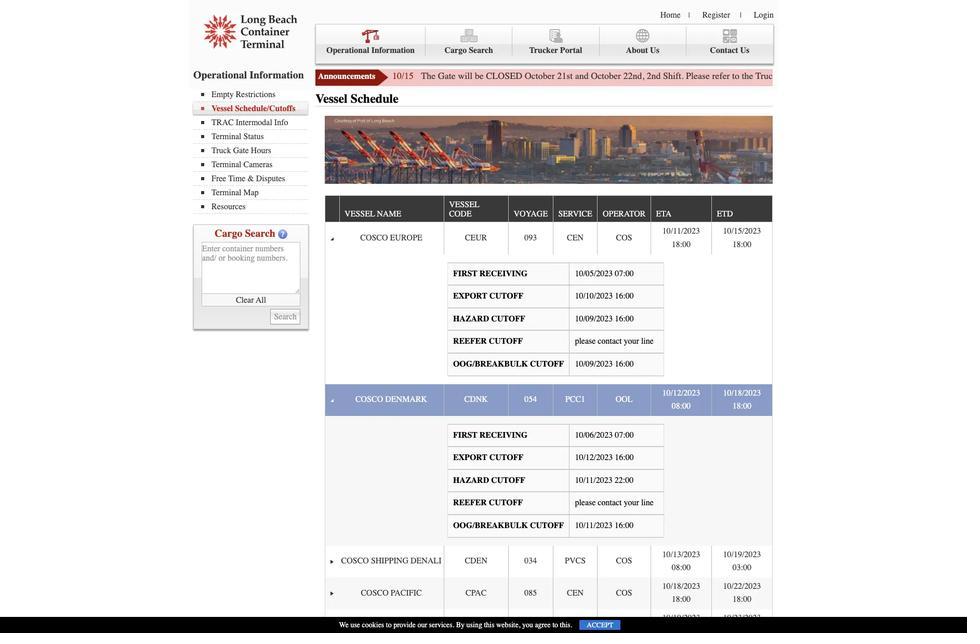 Task type: describe. For each thing, give the bounding box(es) containing it.
page
[[843, 70, 861, 82]]

tree grid containing vessel code
[[325, 196, 772, 634]]

3 terminal from the top
[[212, 188, 241, 197]]

contact
[[710, 46, 738, 55]]

034 cell
[[508, 546, 553, 578]]

cen cell for 093
[[553, 223, 597, 254]]

us for about us
[[650, 46, 659, 55]]

web
[[825, 70, 841, 82]]

export cutoff for 10/12/2023 16:00
[[453, 453, 523, 463]]

trucker
[[529, 46, 558, 55]]

1 horizontal spatial vessel
[[315, 91, 348, 106]]

service
[[558, 209, 592, 219]]

cargo search link
[[426, 27, 513, 56]]

10/09/2023 for hazard cutoff
[[575, 314, 613, 324]]

1 terminal from the top
[[212, 132, 241, 141]]

18:00 for 10/12/2023 08:00
[[733, 402, 752, 411]]

08:00 for 10/19/2023 08:00
[[672, 627, 691, 634]]

denmark
[[385, 395, 427, 405]]

accept
[[587, 622, 614, 629]]

trac intermodal info link
[[201, 118, 308, 127]]

register link
[[702, 10, 730, 20]]

1 horizontal spatial 10/18/2023
[[723, 389, 761, 398]]

please contact your line for 16:00
[[575, 337, 654, 346]]

0 vertical spatial 10/18/2023 18:00 cell
[[711, 384, 772, 416]]

be
[[475, 70, 484, 82]]

clear
[[236, 295, 254, 305]]

10/15/2023
[[723, 227, 761, 236]]

use
[[350, 621, 360, 630]]

gate inside empty restrictions vessel schedule/cutoffs trac intermodal info terminal status truck gate hours terminal cameras free time & disputes terminal map resources
[[233, 146, 249, 155]]

contact for 10/09/2023
[[598, 337, 622, 346]]

announcements
[[318, 72, 375, 81]]

10/19/2023 08:00 cell
[[651, 610, 711, 634]]

ceur cell
[[444, 223, 508, 254]]

line for 10/11/2023 22:00
[[641, 499, 654, 508]]

2 | from the left
[[740, 11, 742, 20]]

clear all button
[[202, 294, 300, 307]]

10/15/2023 18:00
[[723, 227, 761, 249]]

services.
[[429, 621, 454, 630]]

closed
[[486, 70, 522, 82]]

terminal cameras link
[[201, 160, 308, 169]]

about us link
[[600, 27, 686, 56]]

22:00
[[615, 476, 634, 485]]

hazard cutoff for 10/09/2023 16:00
[[453, 314, 525, 324]]

reefer for 10/11/2023 16:00
[[453, 499, 487, 508]]

row containing 10/13/2023 08:00
[[325, 546, 772, 578]]

10/12/2023 for 08:00
[[662, 389, 700, 398]]

10/12/2023 for 16:00
[[575, 453, 613, 463]]

pcc1 cell for 10/19/2023
[[553, 610, 597, 634]]

oocl
[[359, 620, 381, 630]]

resources
[[212, 202, 246, 212]]

eta
[[656, 209, 672, 219]]

pvcs cell
[[553, 546, 597, 578]]

vessel name link
[[345, 205, 406, 222]]

10/22/2023 18:00 cell
[[711, 578, 772, 610]]

22nd,
[[623, 70, 645, 82]]

10/11/2023 18:00
[[663, 227, 700, 249]]

0 vertical spatial cargo
[[445, 46, 467, 55]]

information inside menu bar
[[371, 46, 415, 55]]

cosco for cosco pacific
[[361, 589, 389, 598]]

cpac cell
[[444, 578, 508, 610]]

the
[[742, 70, 753, 82]]

cargo search inside cargo search link
[[445, 46, 493, 55]]

0 horizontal spatial operational
[[193, 69, 247, 81]]

pcc1 cell for 10/12/2023
[[553, 384, 597, 416]]

first for 10/05/2023 07:00
[[453, 269, 478, 278]]

cosco pacific
[[361, 589, 422, 598]]

07:00 for 10/06/2023 07:00
[[615, 431, 634, 440]]

10/23/2023 18:00
[[723, 614, 761, 634]]

cosco for cosco denmark
[[355, 395, 383, 405]]

brussels
[[383, 620, 424, 630]]

operational information link
[[316, 27, 426, 56]]

1 | from the left
[[689, 11, 690, 20]]

schedule
[[351, 91, 399, 106]]

hours inside empty restrictions vessel schedule/cutoffs trac intermodal info terminal status truck gate hours terminal cameras free time & disputes terminal map resources
[[251, 146, 271, 155]]

trucker portal link
[[513, 27, 600, 56]]

oog/breakbulk cutoff for 10/11/2023 16:00
[[453, 521, 564, 531]]

website,
[[496, 621, 520, 630]]

10/12/2023 08:00
[[662, 389, 700, 411]]

ool cell for 10/19/2023
[[597, 610, 651, 634]]

details
[[922, 70, 946, 82]]

10/19/2023 for 08:00
[[662, 614, 700, 623]]

vessel for name
[[345, 209, 375, 219]]

about
[[626, 46, 648, 55]]

menu bar containing operational information
[[315, 24, 774, 64]]

about us
[[626, 46, 659, 55]]

1 vertical spatial search
[[245, 228, 275, 240]]

we
[[339, 621, 349, 630]]

first receiving for 10/06/2023 07:00
[[453, 431, 528, 440]]

cosco for cosco shipping denali
[[341, 557, 369, 566]]

home link
[[660, 10, 681, 20]]

10/06/2023 07:00
[[575, 431, 634, 440]]

row containing 10/12/2023 08:00
[[325, 384, 772, 416]]

10/15 the gate will be closed october 21st and october 22nd, 2nd shift. please refer to the truck gate hours web page for further gate details for th
[[392, 70, 967, 82]]

10/19/2023 03:00 cell
[[711, 546, 772, 578]]

10/18/2023 18:00 for 10/18/2023 18:00 'cell' to the bottom
[[662, 582, 700, 605]]

10/19/2023 03:00
[[723, 550, 761, 573]]

export cutoff for 10/10/2023 16:00
[[453, 292, 523, 301]]

&
[[248, 174, 254, 183]]

vessel for code
[[449, 200, 479, 209]]

trac
[[212, 118, 234, 127]]

10/22/2023
[[723, 582, 761, 591]]

hazard for 10/09/2023 16:00
[[453, 314, 489, 324]]

europe
[[390, 233, 422, 243]]

18:00 inside 10/11/2023 18:00
[[672, 240, 691, 249]]

free time & disputes link
[[201, 174, 308, 183]]

0 horizontal spatial operational information
[[193, 69, 304, 81]]

1 vertical spatial 10/18/2023
[[662, 582, 700, 591]]

empty restrictions link
[[201, 90, 308, 99]]

accept button
[[580, 621, 621, 630]]

cos for 10/18/2023
[[616, 589, 632, 598]]

shipping
[[371, 557, 408, 566]]

0 horizontal spatial to
[[386, 621, 392, 630]]

cosco europe cell
[[339, 223, 444, 254]]

contact for 10/11/2023
[[598, 499, 622, 508]]

and
[[575, 70, 589, 82]]

1 horizontal spatial gate
[[438, 70, 456, 82]]

cen for 085
[[567, 589, 584, 598]]

this
[[484, 621, 495, 630]]

first for 10/06/2023 07:00
[[453, 431, 478, 440]]

vessel schedule
[[315, 91, 399, 106]]

vessel code link
[[449, 196, 479, 222]]

please for 10/11/2023
[[575, 499, 596, 508]]

03:00
[[733, 564, 752, 573]]

map
[[244, 188, 259, 197]]

please contact your line for 22:00
[[575, 499, 654, 508]]

10/23/2023 18:00 cell
[[711, 610, 772, 634]]

10/18/2023 18:00 for topmost 10/18/2023 18:00 'cell'
[[723, 389, 761, 411]]

empty
[[212, 90, 234, 99]]

cden
[[465, 557, 487, 566]]

free
[[212, 174, 226, 183]]

cden cell
[[444, 546, 508, 578]]

ceur
[[465, 233, 487, 243]]

hazard cutoff for 10/11/2023 22:00
[[453, 476, 525, 485]]

10/19/2023 08:00
[[662, 614, 700, 634]]

oog/breakbulk for 10/11/2023 16:00
[[453, 521, 528, 531]]

085 cell
[[508, 578, 553, 610]]

cen cell for 085
[[553, 578, 597, 610]]

provide
[[394, 621, 416, 630]]

please
[[686, 70, 710, 82]]

0 vertical spatial operational information
[[326, 46, 415, 55]]

10/23/2023
[[723, 614, 761, 623]]

your for 10/11/2023 22:00
[[624, 499, 639, 508]]

0 vertical spatial hours
[[800, 70, 823, 82]]

10/11/2023 18:00 cell
[[651, 223, 711, 254]]

voyage
[[514, 209, 548, 219]]

agree
[[535, 621, 551, 630]]

21st
[[557, 70, 573, 82]]

all
[[256, 295, 266, 305]]

row containing vessel code
[[325, 196, 772, 223]]

row group containing 10/11/2023 18:00
[[325, 223, 772, 634]]

eta link
[[656, 205, 677, 222]]

18:00 for 10/11/2023 18:00
[[733, 240, 752, 249]]

shift.
[[663, 70, 684, 82]]

oog/breakbulk for 10/09/2023 16:00
[[453, 360, 528, 369]]

register
[[702, 10, 730, 20]]

disputes
[[256, 174, 285, 183]]

vessel name
[[345, 209, 401, 219]]

oog/breakbulk cutoff for 10/09/2023 16:00
[[453, 360, 564, 369]]

2nd
[[647, 70, 661, 82]]

10/09/2023 16:00 for oog/breakbulk cutoff
[[575, 360, 634, 369]]

denali
[[411, 557, 441, 566]]

will
[[458, 70, 473, 82]]

portal
[[560, 46, 582, 55]]

name
[[377, 209, 401, 219]]

093
[[525, 233, 537, 243]]

2 for from the left
[[949, 70, 960, 82]]

row containing 10/19/2023 08:00
[[325, 610, 772, 634]]

cos cell for 10/18/2023
[[597, 578, 651, 610]]

intermodal
[[236, 118, 272, 127]]

clear all
[[236, 295, 266, 305]]



Task type: locate. For each thing, give the bounding box(es) containing it.
hours up cameras
[[251, 146, 271, 155]]

search up the be
[[469, 46, 493, 55]]

you
[[522, 621, 533, 630]]

pcc1 cell
[[553, 384, 597, 416], [553, 610, 597, 634]]

10/15/2023 18:00 cell
[[711, 223, 772, 254]]

1 10/09/2023 from the top
[[575, 314, 613, 324]]

093 cell
[[508, 223, 553, 254]]

0 vertical spatial 10/09/2023
[[575, 314, 613, 324]]

2 vertical spatial 10/11/2023
[[575, 521, 613, 531]]

1 reefer from the top
[[453, 337, 487, 346]]

Enter container numbers and/ or booking numbers.  text field
[[202, 242, 300, 294]]

0 horizontal spatial truck
[[212, 146, 231, 155]]

1 vertical spatial first
[[453, 431, 478, 440]]

10/13/2023 08:00 cell
[[651, 546, 711, 578]]

1 contact from the top
[[598, 337, 622, 346]]

0 vertical spatial first receiving
[[453, 269, 528, 278]]

0 vertical spatial reefer cutoff
[[453, 337, 523, 346]]

0 vertical spatial 07:00
[[615, 269, 634, 278]]

0 horizontal spatial us
[[650, 46, 659, 55]]

0 vertical spatial first
[[453, 269, 478, 278]]

cos for 10/13/2023
[[616, 557, 632, 566]]

login link
[[754, 10, 774, 20]]

ool cell
[[597, 384, 651, 416], [597, 610, 651, 634]]

cosco for cosco europe
[[360, 233, 388, 243]]

10/10/2023
[[575, 292, 613, 301]]

october right and
[[591, 70, 621, 82]]

0 horizontal spatial vessel
[[212, 104, 233, 113]]

our
[[418, 621, 427, 630]]

2 row from the top
[[325, 223, 772, 254]]

1 vertical spatial cen
[[567, 589, 584, 598]]

please contact your line down 22:00
[[575, 499, 654, 508]]

2 contact from the top
[[598, 499, 622, 508]]

1 hazard from the top
[[453, 314, 489, 324]]

export for 10/10/2023 16:00
[[453, 292, 487, 301]]

1 cos from the top
[[616, 233, 632, 243]]

2 hazard from the top
[[453, 476, 489, 485]]

2 terminal from the top
[[212, 160, 241, 169]]

time
[[228, 174, 246, 183]]

1 vertical spatial pcc1
[[565, 620, 585, 630]]

cos cell
[[597, 223, 651, 254], [597, 546, 651, 578], [597, 578, 651, 610]]

operational information up announcements
[[326, 46, 415, 55]]

voyage link
[[514, 205, 553, 222]]

to left this.
[[553, 621, 558, 630]]

0 vertical spatial cen cell
[[553, 223, 597, 254]]

cpac
[[466, 589, 487, 598]]

2 hazard cutoff from the top
[[453, 476, 525, 485]]

cen cell down pvcs
[[553, 578, 597, 610]]

1 ool from the top
[[616, 395, 633, 405]]

information up the restrictions
[[250, 69, 304, 81]]

to
[[732, 70, 740, 82], [386, 621, 392, 630], [553, 621, 558, 630]]

| left login
[[740, 11, 742, 20]]

18:00 inside 10/23/2023 18:00
[[733, 627, 752, 634]]

first receiving for 10/05/2023 07:00
[[453, 269, 528, 278]]

cargo search up will
[[445, 46, 493, 55]]

pvcs
[[565, 557, 586, 566]]

please contact your line
[[575, 337, 654, 346], [575, 499, 654, 508]]

|
[[689, 11, 690, 20], [740, 11, 742, 20]]

10/11/2023 up pvcs
[[575, 521, 613, 531]]

1 vertical spatial 10/19/2023
[[662, 614, 700, 623]]

0 horizontal spatial information
[[250, 69, 304, 81]]

1 vertical spatial hazard cutoff
[[453, 476, 525, 485]]

please down 10/10/2023
[[575, 337, 596, 346]]

operational
[[326, 46, 369, 55], [193, 69, 247, 81]]

receiving down cdnk cell
[[480, 431, 528, 440]]

0 vertical spatial export cutoff
[[453, 292, 523, 301]]

ool cell for 10/12/2023
[[597, 384, 651, 416]]

search down resources link
[[245, 228, 275, 240]]

operator link
[[603, 205, 651, 222]]

truck down trac
[[212, 146, 231, 155]]

2 line from the top
[[641, 499, 654, 508]]

16:00
[[615, 292, 634, 301], [615, 314, 634, 324], [615, 360, 634, 369], [615, 453, 634, 463], [615, 521, 634, 531]]

1 horizontal spatial october
[[591, 70, 621, 82]]

08:00 inside the 10/19/2023 08:00
[[672, 627, 691, 634]]

cargo search down resources link
[[215, 228, 275, 240]]

reefer cutoff for 10/11/2023 16:00
[[453, 499, 523, 508]]

0 horizontal spatial cargo
[[215, 228, 242, 240]]

menu bar
[[315, 24, 774, 64], [193, 89, 313, 214]]

1 vertical spatial terminal
[[212, 160, 241, 169]]

cdnk
[[464, 395, 488, 405]]

1 pcc1 from the top
[[565, 395, 585, 405]]

vessel schedule/cutoffs link
[[201, 104, 308, 113]]

1 receiving from the top
[[480, 269, 528, 278]]

1 export cutoff from the top
[[453, 292, 523, 301]]

cen cell
[[553, 223, 597, 254], [553, 578, 597, 610]]

reefer for 10/09/2023 16:00
[[453, 337, 487, 346]]

10/05/2023
[[575, 269, 613, 278]]

2 please from the top
[[575, 499, 596, 508]]

1 us from the left
[[650, 46, 659, 55]]

10/13/2023
[[662, 550, 700, 560]]

2 first from the top
[[453, 431, 478, 440]]

cosco left pacific
[[361, 589, 389, 598]]

hours
[[800, 70, 823, 82], [251, 146, 271, 155]]

row containing 10/11/2023 18:00
[[325, 223, 772, 254]]

None submit
[[271, 309, 300, 325]]

08:00 for 10/13/2023 08:00
[[672, 564, 691, 573]]

pcc1 for 10/19/2023
[[565, 620, 585, 630]]

1 horizontal spatial |
[[740, 11, 742, 20]]

0 horizontal spatial 10/18/2023
[[662, 582, 700, 591]]

0 vertical spatial hazard
[[453, 314, 489, 324]]

1 07:00 from the top
[[615, 269, 634, 278]]

2 054 from the top
[[525, 620, 537, 630]]

cen for 093
[[567, 233, 584, 243]]

pcc1 for 10/12/2023
[[565, 395, 585, 405]]

10/13/2023 08:00
[[662, 550, 700, 573]]

10/11/2023
[[663, 227, 700, 236], [575, 476, 613, 485], [575, 521, 613, 531]]

2 10/09/2023 from the top
[[575, 360, 613, 369]]

please
[[575, 337, 596, 346], [575, 499, 596, 508]]

2 07:00 from the top
[[615, 431, 634, 440]]

cargo
[[445, 46, 467, 55], [215, 228, 242, 240]]

1 10/09/2023 16:00 from the top
[[575, 314, 634, 324]]

1 horizontal spatial for
[[949, 70, 960, 82]]

10/10/2023 16:00
[[575, 292, 634, 301]]

1 vertical spatial cos
[[616, 557, 632, 566]]

reefer cutoff
[[453, 337, 523, 346], [453, 499, 523, 508]]

information
[[371, 46, 415, 55], [250, 69, 304, 81]]

pcc1 left accept on the bottom right
[[565, 620, 585, 630]]

pcc1 up 10/06/2023
[[565, 395, 585, 405]]

0 horizontal spatial |
[[689, 11, 690, 20]]

search
[[469, 46, 493, 55], [245, 228, 275, 240]]

2 pcc1 cell from the top
[[553, 610, 597, 634]]

1 october from the left
[[525, 70, 555, 82]]

2 08:00 from the top
[[672, 564, 691, 573]]

1 vertical spatial first receiving
[[453, 431, 528, 440]]

18:00 inside 10/22/2023 18:00
[[733, 595, 752, 605]]

1 row from the top
[[325, 196, 772, 223]]

08:00 inside 10/12/2023 08:00
[[672, 402, 691, 411]]

054 cell for obru
[[508, 610, 553, 634]]

2 ool cell from the top
[[597, 610, 651, 634]]

2 first receiving from the top
[[453, 431, 528, 440]]

cos cell down operator
[[597, 223, 651, 254]]

first receiving down ceur 'cell' at top
[[453, 269, 528, 278]]

10/11/2023 down eta "link"
[[663, 227, 700, 236]]

cosco denmark
[[355, 395, 427, 405]]

2 horizontal spatial gate
[[780, 70, 798, 82]]

oog/breakbulk cutoff up cdnk
[[453, 360, 564, 369]]

1 vertical spatial contact
[[598, 499, 622, 508]]

1 horizontal spatial us
[[740, 46, 750, 55]]

07:00 up 10/10/2023 16:00
[[615, 269, 634, 278]]

1 cen cell from the top
[[553, 223, 597, 254]]

info
[[274, 118, 288, 127]]

1 line from the top
[[641, 337, 654, 346]]

cen cell down service at the top of page
[[553, 223, 597, 254]]

us for contact us
[[740, 46, 750, 55]]

1 08:00 from the top
[[672, 402, 691, 411]]

18:00 inside 10/15/2023 18:00
[[733, 240, 752, 249]]

10/12/2023 08:00 cell
[[651, 384, 711, 416]]

1 vertical spatial receiving
[[480, 431, 528, 440]]

1 vertical spatial 10/18/2023 18:00
[[662, 582, 700, 605]]

0 vertical spatial cen
[[567, 233, 584, 243]]

truck inside empty restrictions vessel schedule/cutoffs trac intermodal info terminal status truck gate hours terminal cameras free time & disputes terminal map resources
[[212, 146, 231, 155]]

cargo up will
[[445, 46, 467, 55]]

terminal up free
[[212, 160, 241, 169]]

10/11/2023 16:00
[[575, 521, 634, 531]]

ool for 10/19/2023
[[616, 620, 633, 630]]

reefer
[[453, 337, 487, 346], [453, 499, 487, 508]]

1 horizontal spatial cargo search
[[445, 46, 493, 55]]

1 vertical spatial information
[[250, 69, 304, 81]]

row containing 10/18/2023 18:00
[[325, 578, 772, 610]]

receiving for 10/06/2023 07:00
[[480, 431, 528, 440]]

0 horizontal spatial 10/18/2023 18:00
[[662, 582, 700, 605]]

10/09/2023 for oog/breakbulk cutoff
[[575, 360, 613, 369]]

1 horizontal spatial truck
[[756, 70, 778, 82]]

for left th
[[949, 70, 960, 82]]

2 horizontal spatial to
[[732, 70, 740, 82]]

1 please from the top
[[575, 337, 596, 346]]

cosco shipping denali
[[341, 557, 441, 566]]

cos cell down 10/11/2023 16:00
[[597, 546, 651, 578]]

operator
[[603, 209, 646, 219]]

0 horizontal spatial menu bar
[[193, 89, 313, 214]]

054 for cdnk
[[525, 395, 537, 405]]

1 horizontal spatial operational information
[[326, 46, 415, 55]]

054 for obru
[[525, 620, 537, 630]]

0 vertical spatial 10/11/2023
[[663, 227, 700, 236]]

cos for 10/11/2023
[[616, 233, 632, 243]]

1 horizontal spatial cargo
[[445, 46, 467, 55]]

10/11/2023 for 16:00
[[575, 521, 613, 531]]

0 vertical spatial operational
[[326, 46, 369, 55]]

10/19/2023 inside cell
[[662, 614, 700, 623]]

10/11/2023 inside "cell"
[[663, 227, 700, 236]]

vessel inside empty restrictions vessel schedule/cutoffs trac intermodal info terminal status truck gate hours terminal cameras free time & disputes terminal map resources
[[212, 104, 233, 113]]

08:00 inside 10/13/2023 08:00
[[672, 564, 691, 573]]

2 oog/breakbulk cutoff from the top
[[453, 521, 564, 531]]

10/11/2023 for 22:00
[[575, 476, 613, 485]]

2 reefer from the top
[[453, 499, 487, 508]]

vessel code
[[449, 200, 479, 219]]

1 054 cell from the top
[[508, 384, 553, 416]]

0 horizontal spatial search
[[245, 228, 275, 240]]

07:00 up 10/12/2023 16:00
[[615, 431, 634, 440]]

menu bar containing empty restrictions
[[193, 89, 313, 214]]

trucker portal
[[529, 46, 582, 55]]

1 horizontal spatial vessel
[[449, 200, 479, 209]]

cos down operator
[[616, 233, 632, 243]]

1 oog/breakbulk cutoff from the top
[[453, 360, 564, 369]]

oocl brussels cell
[[339, 610, 444, 634]]

cosco denmark cell
[[339, 384, 444, 416]]

10/09/2023 16:00 for hazard cutoff
[[575, 314, 634, 324]]

1 cos cell from the top
[[597, 223, 651, 254]]

18:00 for 10/18/2023 18:00
[[733, 595, 752, 605]]

cos down 10/11/2023 16:00
[[616, 557, 632, 566]]

0 vertical spatial please contact your line
[[575, 337, 654, 346]]

contact up 10/11/2023 16:00
[[598, 499, 622, 508]]

etd link
[[717, 205, 738, 222]]

operational information
[[326, 46, 415, 55], [193, 69, 304, 81]]

085
[[525, 589, 537, 598]]

5 row from the top
[[325, 578, 772, 610]]

1 vertical spatial hazard
[[453, 476, 489, 485]]

10/06/2023
[[575, 431, 613, 440]]

0 vertical spatial 10/18/2023
[[723, 389, 761, 398]]

2 export cutoff from the top
[[453, 453, 523, 463]]

1 ool cell from the top
[[597, 384, 651, 416]]

cameras
[[244, 160, 273, 169]]

cosco shipping denali cell
[[339, 546, 444, 578]]

2 cen from the top
[[567, 589, 584, 598]]

| right home link
[[689, 11, 690, 20]]

truck right the
[[756, 70, 778, 82]]

receiving down 093 cell
[[480, 269, 528, 278]]

1 vertical spatial cen cell
[[553, 578, 597, 610]]

0 vertical spatial oog/breakbulk
[[453, 360, 528, 369]]

to left provide at the left bottom of page
[[386, 621, 392, 630]]

cos up accept button
[[616, 589, 632, 598]]

054 cell for cdnk
[[508, 384, 553, 416]]

1 first from the top
[[453, 269, 478, 278]]

obru cell
[[444, 610, 508, 634]]

tree grid
[[325, 196, 772, 634]]

your for 10/09/2023 16:00
[[624, 337, 639, 346]]

0 vertical spatial information
[[371, 46, 415, 55]]

0 vertical spatial cos
[[616, 233, 632, 243]]

2 vertical spatial 08:00
[[672, 627, 691, 634]]

pacific
[[391, 589, 422, 598]]

1 vertical spatial menu bar
[[193, 89, 313, 214]]

1 export from the top
[[453, 292, 487, 301]]

line for 10/09/2023 16:00
[[641, 337, 654, 346]]

1 vertical spatial ool cell
[[597, 610, 651, 634]]

0 vertical spatial 054 cell
[[508, 384, 553, 416]]

18:00 for 10/19/2023 08:00
[[733, 627, 752, 634]]

vessel down announcements
[[315, 91, 348, 106]]

hazard for 10/11/2023 22:00
[[453, 476, 489, 485]]

07:00
[[615, 269, 634, 278], [615, 431, 634, 440]]

1 vertical spatial operational
[[193, 69, 247, 81]]

oocl brussels
[[359, 620, 424, 630]]

1 vertical spatial reefer
[[453, 499, 487, 508]]

cosco left denmark
[[355, 395, 383, 405]]

1 oog/breakbulk from the top
[[453, 360, 528, 369]]

1 please contact your line from the top
[[575, 337, 654, 346]]

4 row from the top
[[325, 546, 772, 578]]

export for 10/12/2023 16:00
[[453, 453, 487, 463]]

10/18/2023
[[723, 389, 761, 398], [662, 582, 700, 591]]

receiving for 10/05/2023 07:00
[[480, 269, 528, 278]]

1 pcc1 cell from the top
[[553, 384, 597, 416]]

2 your from the top
[[624, 499, 639, 508]]

0 vertical spatial search
[[469, 46, 493, 55]]

row
[[325, 196, 772, 223], [325, 223, 772, 254], [325, 384, 772, 416], [325, 546, 772, 578], [325, 578, 772, 610], [325, 610, 772, 634]]

1 hazard cutoff from the top
[[453, 314, 525, 324]]

us right about
[[650, 46, 659, 55]]

operational information up empty restrictions link
[[193, 69, 304, 81]]

1 vertical spatial 054
[[525, 620, 537, 630]]

2 vertical spatial terminal
[[212, 188, 241, 197]]

1 vertical spatial reefer cutoff
[[453, 499, 523, 508]]

2 cos from the top
[[616, 557, 632, 566]]

ool up 10/06/2023 07:00
[[616, 395, 633, 405]]

ool for 10/12/2023
[[616, 395, 633, 405]]

please contact your line down 10/10/2023 16:00
[[575, 337, 654, 346]]

please up 10/11/2023 16:00
[[575, 499, 596, 508]]

information up 10/15
[[371, 46, 415, 55]]

0 vertical spatial please
[[575, 337, 596, 346]]

1 vertical spatial operational information
[[193, 69, 304, 81]]

0 vertical spatial contact
[[598, 337, 622, 346]]

0 vertical spatial 08:00
[[672, 402, 691, 411]]

first down cdnk cell
[[453, 431, 478, 440]]

us right contact on the right
[[740, 46, 750, 55]]

1 vertical spatial cargo
[[215, 228, 242, 240]]

2 cos cell from the top
[[597, 546, 651, 578]]

2 oog/breakbulk from the top
[[453, 521, 528, 531]]

10/11/2023 down 10/12/2023 16:00
[[575, 476, 613, 485]]

10/11/2023 22:00
[[575, 476, 634, 485]]

2 vertical spatial cos
[[616, 589, 632, 598]]

0 horizontal spatial cargo search
[[215, 228, 275, 240]]

operational up the 'empty'
[[193, 69, 247, 81]]

0 vertical spatial hazard cutoff
[[453, 314, 525, 324]]

contact down 10/10/2023 16:00
[[598, 337, 622, 346]]

using
[[466, 621, 482, 630]]

1 reefer cutoff from the top
[[453, 337, 523, 346]]

10/11/2023 for 18:00
[[663, 227, 700, 236]]

1 horizontal spatial information
[[371, 46, 415, 55]]

2 us from the left
[[740, 46, 750, 55]]

2 pcc1 from the top
[[565, 620, 585, 630]]

vessel up trac
[[212, 104, 233, 113]]

resources link
[[201, 202, 308, 212]]

oog/breakbulk cutoff up 034
[[453, 521, 564, 531]]

oog/breakbulk up cdnk
[[453, 360, 528, 369]]

schedule/cutoffs
[[235, 104, 296, 113]]

2 export from the top
[[453, 453, 487, 463]]

10/19/2023 inside cell
[[723, 550, 761, 560]]

the
[[421, 70, 436, 82]]

08:00 for 10/12/2023 08:00
[[672, 402, 691, 411]]

your
[[624, 337, 639, 346], [624, 499, 639, 508]]

08:00
[[672, 402, 691, 411], [672, 564, 691, 573], [672, 627, 691, 634]]

1 first receiving from the top
[[453, 269, 528, 278]]

to left the
[[732, 70, 740, 82]]

2 cen cell from the top
[[553, 578, 597, 610]]

10/19/2023 for 03:00
[[723, 550, 761, 560]]

0 vertical spatial menu bar
[[315, 24, 774, 64]]

0 horizontal spatial october
[[525, 70, 555, 82]]

2 10/09/2023 16:00 from the top
[[575, 360, 634, 369]]

terminal up resources
[[212, 188, 241, 197]]

054 cell
[[508, 384, 553, 416], [508, 610, 553, 634]]

0 vertical spatial reefer
[[453, 337, 487, 346]]

0 vertical spatial cargo search
[[445, 46, 493, 55]]

0 horizontal spatial gate
[[233, 146, 249, 155]]

cen
[[567, 233, 584, 243], [567, 589, 584, 598]]

3 row from the top
[[325, 384, 772, 416]]

pcc1 cell right agree at the bottom right
[[553, 610, 597, 634]]

ool right accept on the bottom right
[[616, 620, 633, 630]]

1 vertical spatial ool
[[616, 620, 633, 630]]

please for 10/09/2023
[[575, 337, 596, 346]]

1 horizontal spatial operational
[[326, 46, 369, 55]]

2 054 cell from the top
[[508, 610, 553, 634]]

terminal down trac
[[212, 132, 241, 141]]

cos cell for 10/11/2023
[[597, 223, 651, 254]]

cos cell up accept button
[[597, 578, 651, 610]]

by
[[456, 621, 465, 630]]

vessel up ceur
[[449, 200, 479, 209]]

service link
[[558, 205, 597, 222]]

oog/breakbulk
[[453, 360, 528, 369], [453, 521, 528, 531]]

2 reefer cutoff from the top
[[453, 499, 523, 508]]

1 vertical spatial 08:00
[[672, 564, 691, 573]]

1 cen from the top
[[567, 233, 584, 243]]

1 vertical spatial 10/09/2023 16:00
[[575, 360, 634, 369]]

3 cos from the top
[[616, 589, 632, 598]]

10/15
[[392, 70, 414, 82]]

reefer cutoff for 10/09/2023 16:00
[[453, 337, 523, 346]]

operational up announcements
[[326, 46, 369, 55]]

gate
[[904, 70, 920, 82]]

line
[[641, 337, 654, 346], [641, 499, 654, 508]]

1 horizontal spatial to
[[553, 621, 558, 630]]

cos cell for 10/13/2023
[[597, 546, 651, 578]]

october left 21st
[[525, 70, 555, 82]]

empty restrictions vessel schedule/cutoffs trac intermodal info terminal status truck gate hours terminal cameras free time & disputes terminal map resources
[[212, 90, 296, 212]]

pcc1 cell up 10/06/2023
[[553, 384, 597, 416]]

1 horizontal spatial search
[[469, 46, 493, 55]]

3 08:00 from the top
[[672, 627, 691, 634]]

1 vertical spatial oog/breakbulk
[[453, 521, 528, 531]]

2 ool from the top
[[616, 620, 633, 630]]

1 054 from the top
[[525, 395, 537, 405]]

hours left web
[[800, 70, 823, 82]]

2 receiving from the top
[[480, 431, 528, 440]]

0 vertical spatial your
[[624, 337, 639, 346]]

10/18/2023 18:00 cell
[[711, 384, 772, 416], [651, 578, 711, 610]]

we use cookies to provide our services. by using this website, you agree to this.
[[339, 621, 572, 630]]

cosco inside cell
[[361, 589, 389, 598]]

0 horizontal spatial for
[[863, 70, 874, 82]]

th
[[962, 70, 967, 82]]

1 vertical spatial export
[[453, 453, 487, 463]]

row group
[[325, 223, 772, 634]]

10/22/2023 18:00
[[723, 582, 761, 605]]

for right page
[[863, 70, 874, 82]]

0 vertical spatial terminal
[[212, 132, 241, 141]]

2 october from the left
[[591, 70, 621, 82]]

home
[[660, 10, 681, 20]]

cen down "pvcs" cell
[[567, 589, 584, 598]]

2 please contact your line from the top
[[575, 499, 654, 508]]

3 cos cell from the top
[[597, 578, 651, 610]]

oog/breakbulk up cden
[[453, 521, 528, 531]]

1 vertical spatial 10/11/2023
[[575, 476, 613, 485]]

cargo down resources
[[215, 228, 242, 240]]

07:00 for 10/05/2023 07:00
[[615, 269, 634, 278]]

status
[[244, 132, 264, 141]]

cosco down 'vessel name'
[[360, 233, 388, 243]]

10/12/2023 inside "cell"
[[662, 389, 700, 398]]

truck gate hours link
[[201, 146, 308, 155]]

first receiving down cdnk cell
[[453, 431, 528, 440]]

restrictions
[[236, 90, 276, 99]]

0 vertical spatial pcc1
[[565, 395, 585, 405]]

cen down service at the top of page
[[567, 233, 584, 243]]

cosco pacific cell
[[339, 578, 444, 610]]

0 vertical spatial 10/09/2023 16:00
[[575, 314, 634, 324]]

1 for from the left
[[863, 70, 874, 82]]

6 row from the top
[[325, 610, 772, 634]]

first down ceur 'cell' at top
[[453, 269, 478, 278]]

0 vertical spatial 054
[[525, 395, 537, 405]]

054
[[525, 395, 537, 405], [525, 620, 537, 630]]

operational inside menu bar
[[326, 46, 369, 55]]

for
[[863, 70, 874, 82], [949, 70, 960, 82]]

cosco left shipping
[[341, 557, 369, 566]]

10/05/2023 07:00
[[575, 269, 634, 278]]

1 your from the top
[[624, 337, 639, 346]]

0 vertical spatial 10/12/2023
[[662, 389, 700, 398]]

1 vertical spatial line
[[641, 499, 654, 508]]

cdnk cell
[[444, 384, 508, 416]]

vessel left name
[[345, 209, 375, 219]]

etd
[[717, 209, 733, 219]]

1 vertical spatial 10/18/2023 18:00 cell
[[651, 578, 711, 610]]

first receiving
[[453, 269, 528, 278], [453, 431, 528, 440]]

cargo search
[[445, 46, 493, 55], [215, 228, 275, 240]]



Task type: vqa. For each thing, say whether or not it's contained in the screenshot.


